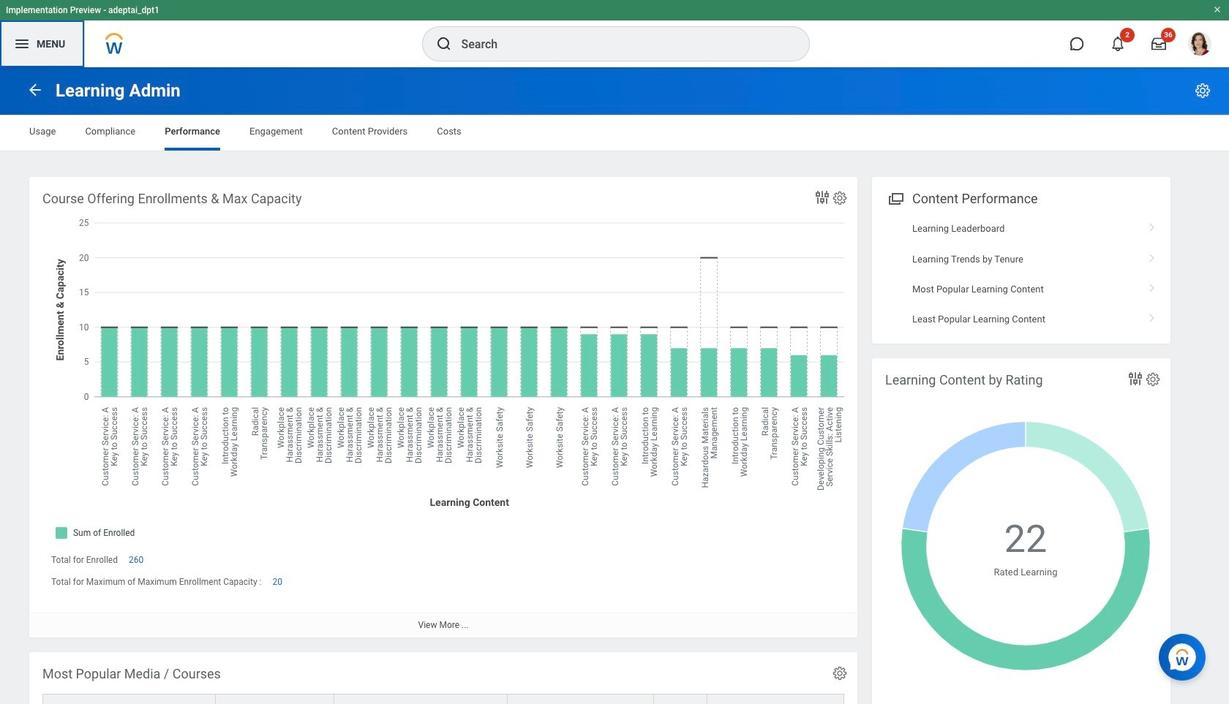 Task type: locate. For each thing, give the bounding box(es) containing it.
configure course offering enrollments & max capacity image
[[832, 190, 848, 206]]

0 vertical spatial chevron right image
[[1143, 279, 1162, 293]]

banner
[[0, 0, 1230, 67]]

1 chevron right image from the top
[[1143, 279, 1162, 293]]

learning content by rating element
[[873, 359, 1171, 705]]

tab list
[[15, 116, 1215, 151]]

list
[[873, 214, 1171, 335]]

row
[[42, 695, 845, 705]]

chevron right image
[[1143, 218, 1162, 233], [1143, 249, 1162, 263]]

previous page image
[[26, 81, 44, 98]]

0 vertical spatial chevron right image
[[1143, 218, 1162, 233]]

column header
[[508, 695, 654, 705]]

configure most popular media / courses image
[[832, 666, 848, 682]]

Search Workday  search field
[[462, 28, 779, 60]]

menu group image
[[886, 188, 906, 208]]

main content
[[0, 67, 1230, 705]]

chevron right image
[[1143, 279, 1162, 293], [1143, 309, 1162, 324]]

search image
[[435, 35, 453, 53]]

1 vertical spatial chevron right image
[[1143, 249, 1162, 263]]

configure and view chart data image
[[1127, 370, 1145, 388]]

justify image
[[13, 35, 31, 53]]

1 vertical spatial chevron right image
[[1143, 309, 1162, 324]]



Task type: vqa. For each thing, say whether or not it's contained in the screenshot.
Export to Worksheets image
no



Task type: describe. For each thing, give the bounding box(es) containing it.
most popular media / courses element
[[29, 653, 858, 705]]

2 chevron right image from the top
[[1143, 309, 1162, 324]]

notifications large image
[[1111, 37, 1126, 51]]

profile logan mcneil image
[[1189, 32, 1212, 59]]

1 chevron right image from the top
[[1143, 218, 1162, 233]]

row inside most popular media / courses element
[[42, 695, 845, 705]]

close environment banner image
[[1214, 5, 1222, 14]]

inbox large image
[[1152, 37, 1167, 51]]

2 chevron right image from the top
[[1143, 249, 1162, 263]]

column header inside most popular media / courses element
[[508, 695, 654, 705]]

configure learning content by rating image
[[1146, 372, 1162, 388]]

configure this page image
[[1195, 82, 1212, 100]]

course offering enrollments & max capacity element
[[29, 177, 858, 638]]



